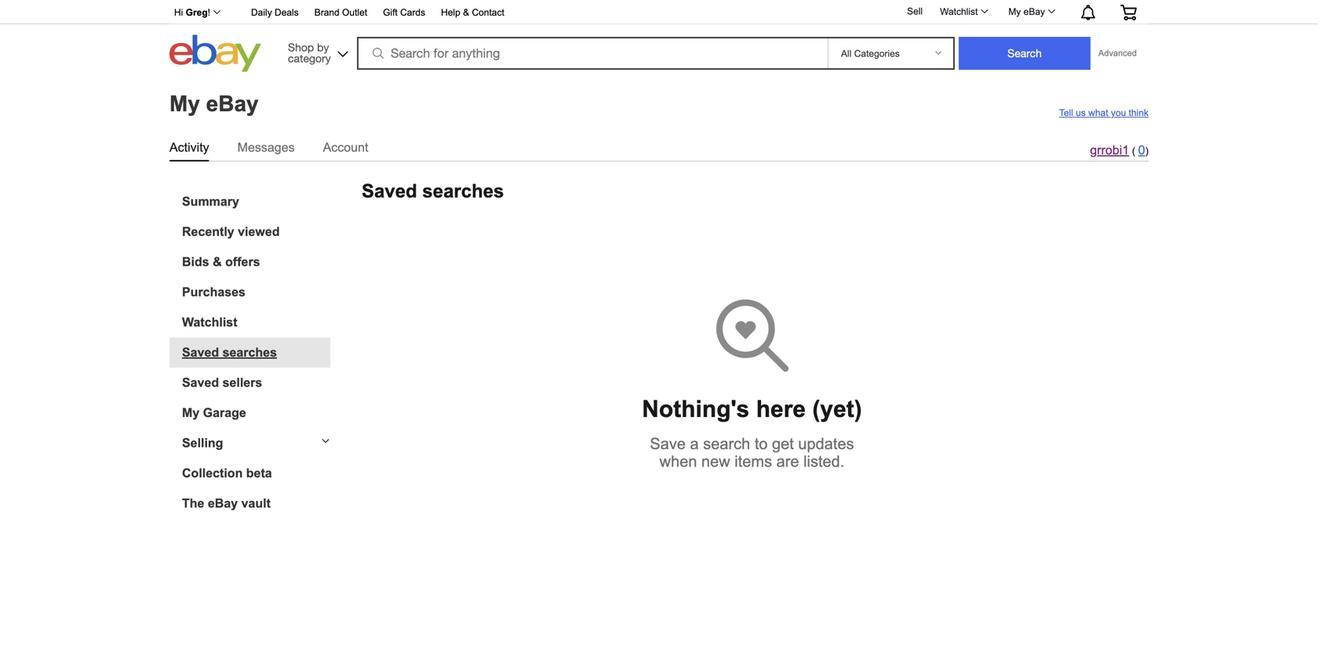 Task type: locate. For each thing, give the bounding box(es) containing it.
& for help
[[463, 7, 470, 18]]

1 horizontal spatial watchlist
[[941, 6, 978, 17]]

saved for saved sellers link
[[182, 376, 219, 390]]

gift
[[383, 7, 398, 18]]

bids & offers
[[182, 255, 260, 269]]

watchlist inside the account navigation
[[941, 6, 978, 17]]

brand outlet link
[[315, 5, 367, 22]]

saved up saved sellers
[[182, 346, 219, 360]]

1 vertical spatial searches
[[223, 346, 277, 360]]

daily deals link
[[251, 5, 299, 22]]

saved sellers link
[[182, 376, 330, 391]]

my garage
[[182, 406, 246, 420]]

purchases link
[[182, 285, 330, 300]]

2 vertical spatial my
[[182, 406, 200, 420]]

(
[[1133, 145, 1136, 157]]

watchlist link down purchases link
[[182, 316, 330, 330]]

my inside my garage link
[[182, 406, 200, 420]]

get
[[773, 436, 794, 453]]

summary link
[[182, 195, 330, 209]]

you
[[1112, 108, 1127, 118]]

watchlist right sell
[[941, 6, 978, 17]]

0 vertical spatial ebay
[[1024, 6, 1046, 17]]

my
[[1009, 6, 1022, 17], [170, 91, 200, 116], [182, 406, 200, 420]]

gift cards link
[[383, 5, 426, 22]]

watchlist
[[941, 6, 978, 17], [182, 316, 237, 330]]

2 vertical spatial ebay
[[208, 497, 238, 511]]

search
[[704, 436, 751, 453]]

(yet)
[[813, 396, 863, 423]]

1 vertical spatial my ebay
[[170, 91, 259, 116]]

us
[[1076, 108, 1086, 118]]

1 vertical spatial watchlist link
[[182, 316, 330, 330]]

1 horizontal spatial searches
[[423, 181, 504, 202]]

0 vertical spatial watchlist
[[941, 6, 978, 17]]

searches
[[423, 181, 504, 202], [223, 346, 277, 360]]

1 vertical spatial saved
[[182, 346, 219, 360]]

nothing's
[[642, 396, 750, 423]]

hi
[[174, 7, 183, 18]]

contact
[[472, 7, 505, 18]]

my garage link
[[182, 406, 330, 421]]

account
[[323, 141, 368, 155]]

1 vertical spatial watchlist
[[182, 316, 237, 330]]

watchlist link right sell
[[932, 2, 996, 21]]

& right bids
[[213, 255, 222, 269]]

offers
[[225, 255, 260, 269]]

a
[[690, 436, 699, 453]]

daily
[[251, 7, 272, 18]]

saved
[[362, 181, 417, 202], [182, 346, 219, 360], [182, 376, 219, 390]]

1 horizontal spatial &
[[463, 7, 470, 18]]

Search for anything text field
[[360, 38, 825, 68]]

watchlist link
[[932, 2, 996, 21], [182, 316, 330, 330]]

here
[[757, 396, 806, 423]]

watchlist inside nothing's here (yet) main content
[[182, 316, 237, 330]]

tell us what you think
[[1060, 108, 1149, 118]]

0 horizontal spatial &
[[213, 255, 222, 269]]

searches inside saved searches link
[[223, 346, 277, 360]]

watchlist down purchases
[[182, 316, 237, 330]]

account link
[[323, 137, 368, 158]]

& right help at the top left of page
[[463, 7, 470, 18]]

grrobi1
[[1091, 143, 1130, 157]]

my ebay
[[1009, 6, 1046, 17], [170, 91, 259, 116]]

0 horizontal spatial watchlist link
[[182, 316, 330, 330]]

sell link
[[900, 6, 930, 16]]

0
[[1139, 143, 1146, 157]]

to
[[755, 436, 768, 453]]

recently viewed
[[182, 225, 280, 239]]

summary
[[182, 195, 239, 209]]

saved down account
[[362, 181, 417, 202]]

)
[[1146, 145, 1149, 157]]

1 horizontal spatial my ebay
[[1009, 6, 1046, 17]]

0 vertical spatial &
[[463, 7, 470, 18]]

2 vertical spatial saved
[[182, 376, 219, 390]]

shop by category
[[288, 41, 331, 65]]

collection
[[182, 467, 243, 481]]

0 horizontal spatial my ebay
[[170, 91, 259, 116]]

0 vertical spatial saved searches
[[362, 181, 504, 202]]

1 vertical spatial saved searches
[[182, 346, 277, 360]]

my for my garage link
[[182, 406, 200, 420]]

0 vertical spatial my
[[1009, 6, 1022, 17]]

0 horizontal spatial watchlist
[[182, 316, 237, 330]]

deals
[[275, 7, 299, 18]]

brand outlet
[[315, 7, 367, 18]]

None submit
[[959, 37, 1091, 70]]

save
[[650, 436, 686, 453]]

ebay for the ebay vault link
[[208, 497, 238, 511]]

& inside the account navigation
[[463, 7, 470, 18]]

sell
[[908, 6, 923, 16]]

0 link
[[1139, 143, 1146, 157]]

0 vertical spatial my ebay
[[1009, 6, 1046, 17]]

grrobi1 ( 0 )
[[1091, 143, 1149, 157]]

0 horizontal spatial searches
[[223, 346, 277, 360]]

ebay inside the account navigation
[[1024, 6, 1046, 17]]

saved searches
[[362, 181, 504, 202], [182, 346, 277, 360]]

1 vertical spatial &
[[213, 255, 222, 269]]

1 horizontal spatial watchlist link
[[932, 2, 996, 21]]

&
[[463, 7, 470, 18], [213, 255, 222, 269]]

items
[[735, 453, 773, 471]]

& inside nothing's here (yet) main content
[[213, 255, 222, 269]]

greg
[[186, 7, 208, 18]]

are
[[777, 453, 800, 471]]

1 vertical spatial ebay
[[206, 91, 259, 116]]

ebay
[[1024, 6, 1046, 17], [206, 91, 259, 116], [208, 497, 238, 511]]

0 vertical spatial searches
[[423, 181, 504, 202]]

messages
[[238, 141, 295, 155]]

saved up my garage
[[182, 376, 219, 390]]

collection beta link
[[182, 467, 330, 481]]

my inside my ebay link
[[1009, 6, 1022, 17]]



Task type: vqa. For each thing, say whether or not it's contained in the screenshot.
the Activity
yes



Task type: describe. For each thing, give the bounding box(es) containing it.
collection beta
[[182, 467, 272, 481]]

daily deals
[[251, 7, 299, 18]]

cards
[[400, 7, 426, 18]]

1 vertical spatial my
[[170, 91, 200, 116]]

updates
[[799, 436, 855, 453]]

activity
[[170, 141, 209, 155]]

save a search to get updates when new items are listed.
[[650, 436, 855, 471]]

listed.
[[804, 453, 845, 471]]

nothing's here (yet)
[[642, 396, 863, 423]]

none submit inside the shop by category banner
[[959, 37, 1091, 70]]

beta
[[246, 467, 272, 481]]

messages link
[[238, 137, 295, 158]]

tell
[[1060, 108, 1074, 118]]

brand
[[315, 7, 340, 18]]

category
[[288, 52, 331, 65]]

account navigation
[[166, 0, 1149, 24]]

sellers
[[223, 376, 262, 390]]

by
[[317, 41, 329, 54]]

selling button
[[170, 436, 330, 451]]

your shopping cart image
[[1120, 5, 1138, 20]]

bids & offers link
[[182, 255, 330, 270]]

my ebay inside the account navigation
[[1009, 6, 1046, 17]]

viewed
[[238, 225, 280, 239]]

bids
[[182, 255, 209, 269]]

the ebay vault
[[182, 497, 271, 511]]

my for my ebay link
[[1009, 6, 1022, 17]]

saved for saved searches link
[[182, 346, 219, 360]]

help & contact link
[[441, 5, 505, 22]]

activity link
[[170, 137, 209, 158]]

gift cards
[[383, 7, 426, 18]]

recently viewed link
[[182, 225, 330, 239]]

selling
[[182, 436, 223, 451]]

think
[[1129, 108, 1149, 118]]

when
[[660, 453, 697, 471]]

shop
[[288, 41, 314, 54]]

saved searches link
[[182, 346, 330, 360]]

new
[[702, 453, 731, 471]]

nothing's here (yet) main content
[[6, 76, 1313, 665]]

my ebay inside nothing's here (yet) main content
[[170, 91, 259, 116]]

saved sellers
[[182, 376, 262, 390]]

0 vertical spatial saved
[[362, 181, 417, 202]]

advanced
[[1099, 48, 1137, 58]]

ebay for my ebay link
[[1024, 6, 1046, 17]]

help & contact
[[441, 7, 505, 18]]

help
[[441, 7, 461, 18]]

what
[[1089, 108, 1109, 118]]

the
[[182, 497, 204, 511]]

advanced link
[[1091, 38, 1145, 69]]

the ebay vault link
[[182, 497, 330, 511]]

grrobi1 link
[[1091, 143, 1130, 157]]

hi greg !
[[174, 7, 210, 18]]

tell us what you think link
[[1060, 108, 1149, 119]]

garage
[[203, 406, 246, 420]]

vault
[[241, 497, 271, 511]]

& for bids
[[213, 255, 222, 269]]

0 horizontal spatial saved searches
[[182, 346, 277, 360]]

my ebay link
[[1000, 2, 1063, 21]]

outlet
[[342, 7, 367, 18]]

recently
[[182, 225, 234, 239]]

!
[[208, 7, 210, 18]]

0 vertical spatial watchlist link
[[932, 2, 996, 21]]

shop by category banner
[[166, 0, 1149, 76]]

purchases
[[182, 285, 246, 300]]

1 horizontal spatial saved searches
[[362, 181, 504, 202]]

shop by category button
[[281, 35, 352, 69]]



